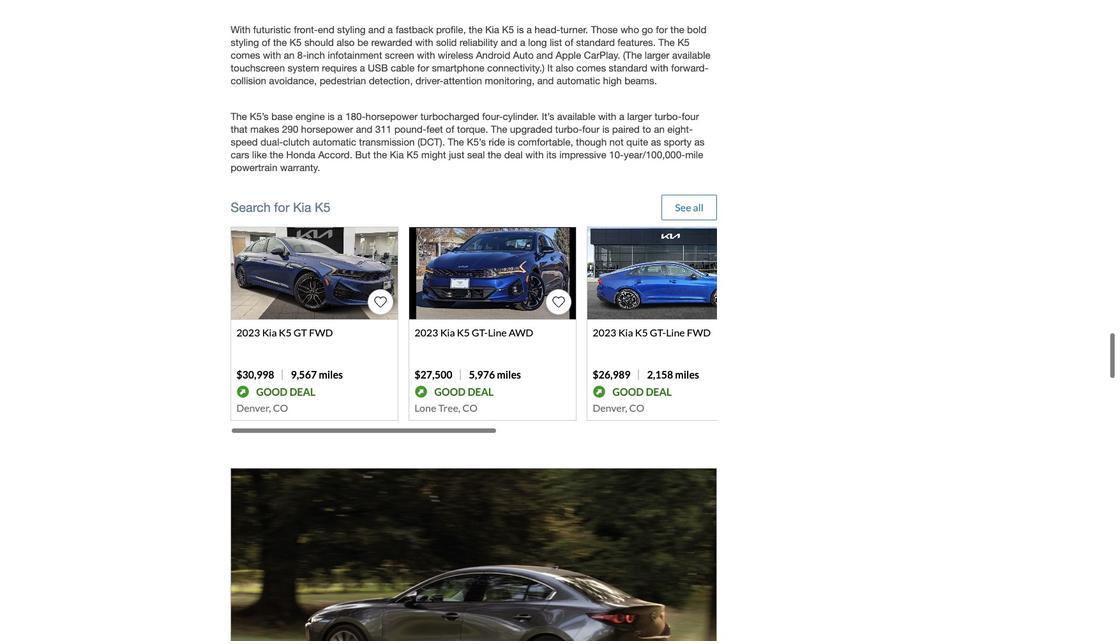 Task type: locate. For each thing, give the bounding box(es) containing it.
available up forward-
[[672, 48, 711, 60]]

styling up be in the top left of the page
[[337, 23, 366, 34]]

1 horizontal spatial good
[[435, 385, 466, 397]]

2 gt- from the left
[[650, 326, 666, 338]]

a up auto
[[520, 36, 526, 47]]

3 2023 from the left
[[593, 326, 617, 338]]

apple
[[556, 48, 581, 60]]

2 horizontal spatial miles
[[675, 368, 699, 380]]

1 vertical spatial available
[[557, 110, 596, 121]]

0 vertical spatial automatic
[[557, 74, 601, 85]]

2 denver, co from the left
[[593, 401, 645, 413]]

see all link
[[662, 194, 717, 220]]

an
[[284, 48, 295, 60], [654, 123, 665, 134]]

infotainment
[[328, 48, 382, 60]]

k5's
[[250, 110, 269, 121], [467, 135, 486, 147]]

screen
[[385, 48, 414, 60]]

2023 kia k5 gt-line fwd image
[[588, 227, 755, 319]]

k5 left might
[[407, 148, 419, 160]]

0 horizontal spatial four
[[583, 123, 600, 134]]

larger
[[645, 48, 670, 60], [627, 110, 652, 121]]

touchscreen
[[231, 61, 285, 73]]

a
[[388, 23, 393, 34], [527, 23, 532, 34], [520, 36, 526, 47], [360, 61, 365, 73], [338, 110, 343, 121], [619, 110, 625, 121]]

2 good deal from the left
[[435, 385, 494, 397]]

good up tree,
[[435, 385, 466, 397]]

system
[[288, 61, 319, 73]]

a up the rewarded
[[388, 23, 393, 34]]

0 horizontal spatial comes
[[231, 48, 260, 60]]

0 horizontal spatial also
[[337, 36, 355, 47]]

is up not
[[603, 123, 610, 134]]

of up apple at top
[[565, 36, 574, 47]]

avoidance,
[[269, 74, 317, 85]]

0 horizontal spatial deal
[[290, 385, 316, 397]]

android
[[476, 48, 511, 60]]

0 horizontal spatial good
[[256, 385, 288, 397]]

turbocharged
[[421, 110, 480, 121]]

1 denver, from the left
[[236, 401, 271, 413]]

mile
[[686, 148, 704, 160]]

1 vertical spatial k5's
[[467, 135, 486, 147]]

available inside the k5's base engine is a 180-horsepower turbocharged four-cylinder. it's available with a larger turbo-four that makes 290 horsepower and 311 pound-feet of torque. the upgraded turbo-four is paired to an eight- speed dual-clutch automatic transmission (dct). the k5's ride is comfortable, though not quite as sporty as cars like the honda accord. but the kia k5 might just seal the deal with its impressive 10-year/100,000-mile powertrain warranty.
[[557, 110, 596, 121]]

for right "search"
[[274, 199, 290, 214]]

0 horizontal spatial as
[[651, 135, 662, 147]]

fwd
[[309, 326, 333, 338], [687, 326, 711, 338]]

standard down (the on the top right of the page
[[609, 61, 648, 73]]

standard
[[576, 36, 615, 47], [609, 61, 648, 73]]

also down apple at top
[[556, 61, 574, 73]]

four-
[[482, 110, 503, 121]]

0 horizontal spatial denver,
[[236, 401, 271, 413]]

kia up the reliability
[[485, 23, 499, 34]]

2 horizontal spatial deal
[[646, 385, 672, 397]]

requires
[[322, 61, 357, 73]]

gt- left awd
[[472, 326, 488, 338]]

co down $30,998
[[273, 401, 288, 413]]

0 vertical spatial horsepower
[[366, 110, 418, 121]]

1 horizontal spatial comes
[[577, 61, 606, 73]]

2,158
[[647, 368, 673, 380]]

good for $27,500
[[435, 385, 466, 397]]

k5 up "android"
[[502, 23, 514, 34]]

1 horizontal spatial deal
[[468, 385, 494, 397]]

good for $30,998
[[256, 385, 288, 397]]

0 horizontal spatial miles
[[319, 368, 343, 380]]

2 line from the left
[[666, 326, 685, 338]]

2023 kia k5 gt fwd image
[[231, 227, 398, 319]]

0 horizontal spatial fwd
[[309, 326, 333, 338]]

and up be in the top left of the page
[[368, 23, 385, 34]]

0 horizontal spatial 2023
[[236, 326, 260, 338]]

k5 up the 2,158
[[635, 326, 648, 338]]

2023 for 2023 kia k5 gt fwd
[[236, 326, 260, 338]]

gt- for awd
[[472, 326, 488, 338]]

1 horizontal spatial 2023
[[415, 326, 438, 338]]

2 denver, from the left
[[593, 401, 628, 413]]

0 horizontal spatial k5's
[[250, 110, 269, 121]]

3 deal from the left
[[646, 385, 672, 397]]

all
[[693, 200, 704, 212]]

k5 up 8-
[[290, 36, 302, 47]]

1 horizontal spatial line
[[666, 326, 685, 338]]

good deal for 5,976
[[435, 385, 494, 397]]

1 vertical spatial standard
[[609, 61, 648, 73]]

automatic down apple at top
[[557, 74, 601, 85]]

3 good deal from the left
[[613, 385, 672, 397]]

of down turbocharged
[[446, 123, 455, 134]]

0 vertical spatial an
[[284, 48, 295, 60]]

denver, co for $30,998
[[236, 401, 288, 413]]

miles
[[319, 368, 343, 380], [497, 368, 521, 380], [675, 368, 699, 380]]

with down fastback
[[415, 36, 434, 47]]

of
[[262, 36, 270, 47], [565, 36, 574, 47], [446, 123, 455, 134]]

2 as from the left
[[695, 135, 705, 147]]

1 vertical spatial horsepower
[[301, 123, 353, 134]]

also up infotainment
[[337, 36, 355, 47]]

0 vertical spatial k5's
[[250, 110, 269, 121]]

miles right 5,976
[[497, 368, 521, 380]]

0 vertical spatial styling
[[337, 23, 366, 34]]

horsepower up 311
[[366, 110, 418, 121]]

2023 up $30,998
[[236, 326, 260, 338]]

an right to
[[654, 123, 665, 134]]

as
[[651, 135, 662, 147], [695, 135, 705, 147]]

deal down the 2,158
[[646, 385, 672, 397]]

is
[[517, 23, 524, 34], [328, 110, 335, 121], [603, 123, 610, 134], [508, 135, 515, 147]]

1 horizontal spatial denver, co
[[593, 401, 645, 413]]

beams.
[[625, 74, 657, 85]]

also
[[337, 36, 355, 47], [556, 61, 574, 73]]

line up the 2,158 miles
[[666, 326, 685, 338]]

miles for 9,567 miles
[[319, 368, 343, 380]]

deal down 9,567
[[290, 385, 316, 397]]

1 vertical spatial also
[[556, 61, 574, 73]]

1 horizontal spatial turbo-
[[655, 110, 682, 121]]

1 horizontal spatial available
[[672, 48, 711, 60]]

1 vertical spatial turbo-
[[555, 123, 583, 134]]

good down $30,998
[[256, 385, 288, 397]]

3 miles from the left
[[675, 368, 699, 380]]

turbo- up eight-
[[655, 110, 682, 121]]

1 horizontal spatial automatic
[[557, 74, 601, 85]]

high
[[603, 74, 622, 85]]

those
[[591, 23, 618, 34]]

1 2023 from the left
[[236, 326, 260, 338]]

and down 180-
[[356, 123, 373, 134]]

larger up to
[[627, 110, 652, 121]]

with up driver-
[[417, 48, 435, 60]]

$27,500
[[415, 368, 453, 380]]

the right "features." on the top
[[659, 36, 675, 47]]

2 horizontal spatial of
[[565, 36, 574, 47]]

k5's up 'seal'
[[467, 135, 486, 147]]

deal down 5,976
[[468, 385, 494, 397]]

with
[[415, 36, 434, 47], [263, 48, 281, 60], [417, 48, 435, 60], [651, 61, 669, 73], [599, 110, 617, 121], [526, 148, 544, 160]]

miles for 2,158 miles
[[675, 368, 699, 380]]

comes down carplay.
[[577, 61, 606, 73]]

0 horizontal spatial an
[[284, 48, 295, 60]]

comfortable,
[[518, 135, 573, 147]]

comes
[[231, 48, 260, 60], [577, 61, 606, 73]]

1 horizontal spatial miles
[[497, 368, 521, 380]]

co for $30,998
[[273, 401, 288, 413]]

the down ride
[[488, 148, 502, 160]]

2 horizontal spatial good deal
[[613, 385, 672, 397]]

an left 8-
[[284, 48, 295, 60]]

reliability
[[460, 36, 498, 47]]

1 horizontal spatial co
[[463, 401, 478, 413]]

its
[[547, 148, 557, 160]]

pound-
[[395, 123, 427, 134]]

1 deal from the left
[[290, 385, 316, 397]]

four up though
[[583, 123, 600, 134]]

miles right the 2,158
[[675, 368, 699, 380]]

0 horizontal spatial good deal
[[256, 385, 316, 397]]

1 vertical spatial larger
[[627, 110, 652, 121]]

0 horizontal spatial denver, co
[[236, 401, 288, 413]]

1 horizontal spatial of
[[446, 123, 455, 134]]

good down $26,989
[[613, 385, 644, 397]]

futuristic
[[253, 23, 291, 34]]

2 horizontal spatial co
[[630, 401, 645, 413]]

0 horizontal spatial available
[[557, 110, 596, 121]]

the up just
[[448, 135, 464, 147]]

1 horizontal spatial denver,
[[593, 401, 628, 413]]

(the
[[623, 48, 642, 60]]

wireless
[[438, 48, 473, 60]]

1 horizontal spatial good deal
[[435, 385, 494, 397]]

0 horizontal spatial for
[[274, 199, 290, 214]]

kia up $27,500
[[440, 326, 455, 338]]

denver, co down $30,998
[[236, 401, 288, 413]]

0 horizontal spatial line
[[488, 326, 507, 338]]

1 vertical spatial styling
[[231, 36, 259, 47]]

horsepower
[[366, 110, 418, 121], [301, 123, 353, 134]]

the up the reliability
[[469, 23, 483, 34]]

2 horizontal spatial good
[[613, 385, 644, 397]]

automatic up accord.
[[313, 135, 356, 147]]

forward-
[[671, 61, 709, 73]]

gt- up the 2,158
[[650, 326, 666, 338]]

2 miles from the left
[[497, 368, 521, 380]]

0 horizontal spatial automatic
[[313, 135, 356, 147]]

for up driver-
[[417, 61, 429, 73]]

2 vertical spatial for
[[274, 199, 290, 214]]

with futuristic front-end styling and a fastback profile, the kia k5 is a head-turner. those who go for the bold styling of the k5 should also be rewarded with solid reliability and a long list of standard features. the k5 comes with an 8-inch infotainment screen with wireless android auto and apple carplay. (the larger available touchscreen system requires a usb cable for smartphone connectivity.) it also comes standard with forward- collision avoidance, pedestrian detection, driver-attention monitoring, and automatic high beams.
[[231, 23, 711, 85]]

denver,
[[236, 401, 271, 413], [593, 401, 628, 413]]

available
[[672, 48, 711, 60], [557, 110, 596, 121]]

as up year/100,000-
[[651, 135, 662, 147]]

a down infotainment
[[360, 61, 365, 73]]

four up eight-
[[682, 110, 699, 121]]

1 good deal from the left
[[256, 385, 316, 397]]

line for fwd
[[666, 326, 685, 338]]

0 vertical spatial larger
[[645, 48, 670, 60]]

rewarded
[[371, 36, 413, 47]]

quite
[[627, 135, 649, 147]]

denver, for $26,989
[[593, 401, 628, 413]]

who
[[621, 23, 639, 34]]

co for $26,989
[[630, 401, 645, 413]]

fwd up the 2,158 miles
[[687, 326, 711, 338]]

transmission
[[359, 135, 415, 147]]

3 co from the left
[[630, 401, 645, 413]]

co down $26,989
[[630, 401, 645, 413]]

four
[[682, 110, 699, 121], [583, 123, 600, 134]]

(dct).
[[418, 135, 445, 147]]

1 horizontal spatial an
[[654, 123, 665, 134]]

1 line from the left
[[488, 326, 507, 338]]

2023 kia k5 gt-line awd
[[415, 326, 534, 338]]

long
[[528, 36, 547, 47]]

good deal up tree,
[[435, 385, 494, 397]]

gt-
[[472, 326, 488, 338], [650, 326, 666, 338]]

list
[[550, 36, 562, 47]]

good deal down 9,567
[[256, 385, 316, 397]]

2 horizontal spatial 2023
[[593, 326, 617, 338]]

engine
[[296, 110, 325, 121]]

fwd right gt in the left bottom of the page
[[309, 326, 333, 338]]

denver, down $26,989
[[593, 401, 628, 413]]

denver, down $30,998
[[236, 401, 271, 413]]

horsepower down engine
[[301, 123, 353, 134]]

an inside 'with futuristic front-end styling and a fastback profile, the kia k5 is a head-turner. those who go for the bold styling of the k5 should also be rewarded with solid reliability and a long list of standard features. the k5 comes with an 8-inch infotainment screen with wireless android auto and apple carplay. (the larger available touchscreen system requires a usb cable for smartphone connectivity.) it also comes standard with forward- collision avoidance, pedestrian detection, driver-attention monitoring, and automatic high beams.'
[[284, 48, 295, 60]]

connectivity.)
[[487, 61, 545, 73]]

0 vertical spatial for
[[656, 23, 668, 34]]

good deal down the 2,158
[[613, 385, 672, 397]]

k5 up 5,976
[[457, 326, 470, 338]]

1 horizontal spatial gt-
[[650, 326, 666, 338]]

2 2023 from the left
[[415, 326, 438, 338]]

larger down "features." on the top
[[645, 48, 670, 60]]

2023 kia k5 gt fwd
[[236, 326, 333, 338]]

2 fwd from the left
[[687, 326, 711, 338]]

the
[[659, 36, 675, 47], [231, 110, 247, 121], [491, 123, 508, 134], [448, 135, 464, 147]]

standard up carplay.
[[576, 36, 615, 47]]

line left awd
[[488, 326, 507, 338]]

kia down transmission
[[390, 148, 404, 160]]

3 good from the left
[[613, 385, 644, 397]]

impressive
[[560, 148, 607, 160]]

deal
[[290, 385, 316, 397], [468, 385, 494, 397], [646, 385, 672, 397]]

1 vertical spatial for
[[417, 61, 429, 73]]

turbo- up though
[[555, 123, 583, 134]]

2,158 miles
[[647, 368, 699, 380]]

k5 down bold
[[678, 36, 690, 47]]

k5's up makes
[[250, 110, 269, 121]]

miles right 9,567
[[319, 368, 343, 380]]

0 vertical spatial available
[[672, 48, 711, 60]]

1 vertical spatial automatic
[[313, 135, 356, 147]]

2023 up $27,500
[[415, 326, 438, 338]]

1 miles from the left
[[319, 368, 343, 380]]

as up mile
[[695, 135, 705, 147]]

inch
[[307, 48, 325, 60]]

co
[[273, 401, 288, 413], [463, 401, 478, 413], [630, 401, 645, 413]]

denver, co down $26,989
[[593, 401, 645, 413]]

0 horizontal spatial co
[[273, 401, 288, 413]]

should
[[305, 36, 334, 47]]

warranty.
[[280, 161, 320, 172]]

1 gt- from the left
[[472, 326, 488, 338]]

2 good from the left
[[435, 385, 466, 397]]

1 good from the left
[[256, 385, 288, 397]]

1 as from the left
[[651, 135, 662, 147]]

0 vertical spatial four
[[682, 110, 699, 121]]

the down transmission
[[373, 148, 387, 160]]

1 vertical spatial an
[[654, 123, 665, 134]]

1 horizontal spatial as
[[695, 135, 705, 147]]

an inside the k5's base engine is a 180-horsepower turbocharged four-cylinder. it's available with a larger turbo-four that makes 290 horsepower and 311 pound-feet of torque. the upgraded turbo-four is paired to an eight- speed dual-clutch automatic transmission (dct). the k5's ride is comfortable, though not quite as sporty as cars like the honda accord. but the kia k5 might just seal the deal with its impressive 10-year/100,000-mile powertrain warranty.
[[654, 123, 665, 134]]

1 horizontal spatial fwd
[[687, 326, 711, 338]]

the
[[469, 23, 483, 34], [671, 23, 685, 34], [273, 36, 287, 47], [270, 148, 284, 160], [373, 148, 387, 160], [488, 148, 502, 160]]

gt
[[294, 326, 307, 338]]

see all
[[675, 200, 704, 212]]

2 deal from the left
[[468, 385, 494, 397]]

1 denver, co from the left
[[236, 401, 288, 413]]

eight-
[[668, 123, 693, 134]]

1 vertical spatial four
[[583, 123, 600, 134]]

torque.
[[457, 123, 488, 134]]

collision
[[231, 74, 266, 85]]

0 horizontal spatial gt-
[[472, 326, 488, 338]]

mazda mazda3 sedan image
[[231, 468, 717, 641]]

paired
[[612, 123, 640, 134]]

of inside the k5's base engine is a 180-horsepower turbocharged four-cylinder. it's available with a larger turbo-four that makes 290 horsepower and 311 pound-feet of torque. the upgraded turbo-four is paired to an eight- speed dual-clutch automatic transmission (dct). the k5's ride is comfortable, though not quite as sporty as cars like the honda accord. but the kia k5 might just seal the deal with its impressive 10-year/100,000-mile powertrain warranty.
[[446, 123, 455, 134]]

0 vertical spatial turbo-
[[655, 110, 682, 121]]

1 co from the left
[[273, 401, 288, 413]]

is up auto
[[517, 23, 524, 34]]

good deal
[[256, 385, 316, 397], [435, 385, 494, 397], [613, 385, 672, 397]]

for right go
[[656, 23, 668, 34]]

with
[[231, 23, 251, 34]]

co right tree,
[[463, 401, 478, 413]]

base
[[272, 110, 293, 121]]

turbo-
[[655, 110, 682, 121], [555, 123, 583, 134]]

comes up touchscreen
[[231, 48, 260, 60]]

0 horizontal spatial horsepower
[[301, 123, 353, 134]]

1 horizontal spatial also
[[556, 61, 574, 73]]

1 horizontal spatial horsepower
[[366, 110, 418, 121]]

the up ride
[[491, 123, 508, 134]]



Task type: vqa. For each thing, say whether or not it's contained in the screenshot.
Denver,
yes



Task type: describe. For each thing, give the bounding box(es) containing it.
8-
[[297, 48, 307, 60]]

turner.
[[561, 23, 588, 34]]

fastback
[[396, 23, 434, 34]]

k5 down warranty.
[[315, 199, 331, 214]]

kia left gt in the left bottom of the page
[[262, 326, 277, 338]]

search for kia k5
[[231, 199, 331, 214]]

ride
[[489, 135, 505, 147]]

180-
[[346, 110, 366, 121]]

deal for 5,976 miles
[[468, 385, 494, 397]]

with up touchscreen
[[263, 48, 281, 60]]

good deal for 2,158
[[613, 385, 672, 397]]

go
[[642, 23, 653, 34]]

is up "deal"
[[508, 135, 515, 147]]

2023 for 2023 kia k5 gt-line fwd
[[593, 326, 617, 338]]

available inside 'with futuristic front-end styling and a fastback profile, the kia k5 is a head-turner. those who go for the bold styling of the k5 should also be rewarded with solid reliability and a long list of standard features. the k5 comes with an 8-inch infotainment screen with wireless android auto and apple carplay. (the larger available touchscreen system requires a usb cable for smartphone connectivity.) it also comes standard with forward- collision avoidance, pedestrian detection, driver-attention monitoring, and automatic high beams.'
[[672, 48, 711, 60]]

1 fwd from the left
[[309, 326, 333, 338]]

and down it
[[538, 74, 554, 85]]

upgraded
[[510, 123, 553, 134]]

auto
[[513, 48, 534, 60]]

the k5's base engine is a 180-horsepower turbocharged four-cylinder. it's available with a larger turbo-four that makes 290 horsepower and 311 pound-feet of torque. the upgraded turbo-four is paired to an eight- speed dual-clutch automatic transmission (dct). the k5's ride is comfortable, though not quite as sporty as cars like the honda accord. but the kia k5 might just seal the deal with its impressive 10-year/100,000-mile powertrain warranty.
[[231, 110, 705, 172]]

$26,989
[[593, 368, 631, 380]]

cylinder.
[[503, 110, 539, 121]]

dual-
[[261, 135, 283, 147]]

powertrain
[[231, 161, 278, 172]]

carplay.
[[584, 48, 621, 60]]

gt- for fwd
[[650, 326, 666, 338]]

0 vertical spatial comes
[[231, 48, 260, 60]]

detection,
[[369, 74, 413, 85]]

1 horizontal spatial styling
[[337, 23, 366, 34]]

miles for 5,976 miles
[[497, 368, 521, 380]]

solid
[[436, 36, 457, 47]]

1 vertical spatial comes
[[577, 61, 606, 73]]

usb
[[368, 61, 388, 73]]

with up paired
[[599, 110, 617, 121]]

is right engine
[[328, 110, 335, 121]]

not
[[610, 135, 624, 147]]

deal for 2,158 miles
[[646, 385, 672, 397]]

feet
[[427, 123, 443, 134]]

that
[[231, 123, 248, 134]]

0 horizontal spatial of
[[262, 36, 270, 47]]

larger inside the k5's base engine is a 180-horsepower turbocharged four-cylinder. it's available with a larger turbo-four that makes 290 horsepower and 311 pound-feet of torque. the upgraded turbo-four is paired to an eight- speed dual-clutch automatic transmission (dct). the k5's ride is comfortable, though not quite as sporty as cars like the honda accord. but the kia k5 might just seal the deal with its impressive 10-year/100,000-mile powertrain warranty.
[[627, 110, 652, 121]]

cars
[[231, 148, 249, 160]]

deal for 9,567 miles
[[290, 385, 316, 397]]

speed
[[231, 135, 258, 147]]

9,567 miles
[[291, 368, 343, 380]]

a up long
[[527, 23, 532, 34]]

automatic inside 'with futuristic front-end styling and a fastback profile, the kia k5 is a head-turner. those who go for the bold styling of the k5 should also be rewarded with solid reliability and a long list of standard features. the k5 comes with an 8-inch infotainment screen with wireless android auto and apple carplay. (the larger available touchscreen system requires a usb cable for smartphone connectivity.) it also comes standard with forward- collision avoidance, pedestrian detection, driver-attention monitoring, and automatic high beams.'
[[557, 74, 601, 85]]

the down 'futuristic'
[[273, 36, 287, 47]]

and up auto
[[501, 36, 518, 47]]

search
[[231, 199, 271, 214]]

10-
[[609, 148, 624, 160]]

denver, co for $26,989
[[593, 401, 645, 413]]

automatic inside the k5's base engine is a 180-horsepower turbocharged four-cylinder. it's available with a larger turbo-four that makes 290 horsepower and 311 pound-feet of torque. the upgraded turbo-four is paired to an eight- speed dual-clutch automatic transmission (dct). the k5's ride is comfortable, though not quite as sporty as cars like the honda accord. but the kia k5 might just seal the deal with its impressive 10-year/100,000-mile powertrain warranty.
[[313, 135, 356, 147]]

5,976
[[469, 368, 495, 380]]

kia inside the k5's base engine is a 180-horsepower turbocharged four-cylinder. it's available with a larger turbo-four that makes 290 horsepower and 311 pound-feet of torque. the upgraded turbo-four is paired to an eight- speed dual-clutch automatic transmission (dct). the k5's ride is comfortable, though not quite as sporty as cars like the honda accord. but the kia k5 might just seal the deal with its impressive 10-year/100,000-mile powertrain warranty.
[[390, 148, 404, 160]]

a left 180-
[[338, 110, 343, 121]]

the up that on the top left of the page
[[231, 110, 247, 121]]

is inside 'with futuristic front-end styling and a fastback profile, the kia k5 is a head-turner. those who go for the bold styling of the k5 should also be rewarded with solid reliability and a long list of standard features. the k5 comes with an 8-inch infotainment screen with wireless android auto and apple carplay. (the larger available touchscreen system requires a usb cable for smartphone connectivity.) it also comes standard with forward- collision avoidance, pedestrian detection, driver-attention monitoring, and automatic high beams.'
[[517, 23, 524, 34]]

2023 for 2023 kia k5 gt-line awd
[[415, 326, 438, 338]]

head-
[[535, 23, 561, 34]]

deal
[[504, 148, 523, 160]]

attention
[[444, 74, 482, 85]]

cable
[[391, 61, 415, 73]]

makes
[[250, 123, 279, 134]]

290
[[282, 123, 299, 134]]

2 horizontal spatial for
[[656, 23, 668, 34]]

it's
[[542, 110, 555, 121]]

year/100,000-
[[624, 148, 686, 160]]

pedestrian
[[320, 74, 366, 85]]

end
[[318, 23, 335, 34]]

kia up $26,989
[[619, 326, 633, 338]]

and up it
[[537, 48, 553, 60]]

0 horizontal spatial styling
[[231, 36, 259, 47]]

might
[[422, 148, 446, 160]]

sporty
[[664, 135, 692, 147]]

line for awd
[[488, 326, 507, 338]]

the down "dual-"
[[270, 148, 284, 160]]

good deal for 9,567
[[256, 385, 316, 397]]

profile,
[[436, 23, 466, 34]]

though
[[576, 135, 607, 147]]

kia inside 'with futuristic front-end styling and a fastback profile, the kia k5 is a head-turner. those who go for the bold styling of the k5 should also be rewarded with solid reliability and a long list of standard features. the k5 comes with an 8-inch infotainment screen with wireless android auto and apple carplay. (the larger available touchscreen system requires a usb cable for smartphone connectivity.) it also comes standard with forward- collision avoidance, pedestrian detection, driver-attention monitoring, and automatic high beams.'
[[485, 23, 499, 34]]

lone
[[415, 401, 436, 413]]

5,976 miles
[[469, 368, 521, 380]]

k5 left gt in the left bottom of the page
[[279, 326, 292, 338]]

it
[[548, 61, 553, 73]]

the inside 'with futuristic front-end styling and a fastback profile, the kia k5 is a head-turner. those who go for the bold styling of the k5 should also be rewarded with solid reliability and a long list of standard features. the k5 comes with an 8-inch infotainment screen with wireless android auto and apple carplay. (the larger available touchscreen system requires a usb cable for smartphone connectivity.) it also comes standard with forward- collision avoidance, pedestrian detection, driver-attention monitoring, and automatic high beams.'
[[659, 36, 675, 47]]

monitoring,
[[485, 74, 535, 85]]

9,567
[[291, 368, 317, 380]]

k5 inside the k5's base engine is a 180-horsepower turbocharged four-cylinder. it's available with a larger turbo-four that makes 290 horsepower and 311 pound-feet of torque. the upgraded turbo-four is paired to an eight- speed dual-clutch automatic transmission (dct). the k5's ride is comfortable, though not quite as sporty as cars like the honda accord. but the kia k5 might just seal the deal with its impressive 10-year/100,000-mile powertrain warranty.
[[407, 148, 419, 160]]

driver-
[[416, 74, 444, 85]]

2023 kia k5 gt-line fwd
[[593, 326, 711, 338]]

the left bold
[[671, 23, 685, 34]]

bold
[[687, 23, 707, 34]]

awd
[[509, 326, 534, 338]]

1 horizontal spatial k5's
[[467, 135, 486, 147]]

and inside the k5's base engine is a 180-horsepower turbocharged four-cylinder. it's available with a larger turbo-four that makes 290 horsepower and 311 pound-feet of torque. the upgraded turbo-four is paired to an eight- speed dual-clutch automatic transmission (dct). the k5's ride is comfortable, though not quite as sporty as cars like the honda accord. but the kia k5 might just seal the deal with its impressive 10-year/100,000-mile powertrain warranty.
[[356, 123, 373, 134]]

0 horizontal spatial turbo-
[[555, 123, 583, 134]]

1 horizontal spatial for
[[417, 61, 429, 73]]

tree,
[[438, 401, 461, 413]]

2023 kia k5 gt-line awd image
[[410, 227, 576, 319]]

honda
[[286, 148, 316, 160]]

features.
[[618, 36, 656, 47]]

$30,998
[[236, 368, 274, 380]]

good for $26,989
[[613, 385, 644, 397]]

a up paired
[[619, 110, 625, 121]]

2 co from the left
[[463, 401, 478, 413]]

0 vertical spatial also
[[337, 36, 355, 47]]

larger inside 'with futuristic front-end styling and a fastback profile, the kia k5 is a head-turner. those who go for the bold styling of the k5 should also be rewarded with solid reliability and a long list of standard features. the k5 comes with an 8-inch infotainment screen with wireless android auto and apple carplay. (the larger available touchscreen system requires a usb cable for smartphone connectivity.) it also comes standard with forward- collision avoidance, pedestrian detection, driver-attention monitoring, and automatic high beams.'
[[645, 48, 670, 60]]

front-
[[294, 23, 318, 34]]

1 horizontal spatial four
[[682, 110, 699, 121]]

0 vertical spatial standard
[[576, 36, 615, 47]]

kia down warranty.
[[293, 199, 311, 214]]

with down comfortable, on the top of page
[[526, 148, 544, 160]]

311
[[375, 123, 392, 134]]

denver, for $30,998
[[236, 401, 271, 413]]

accord.
[[318, 148, 353, 160]]

with up beams.
[[651, 61, 669, 73]]

smartphone
[[432, 61, 485, 73]]



